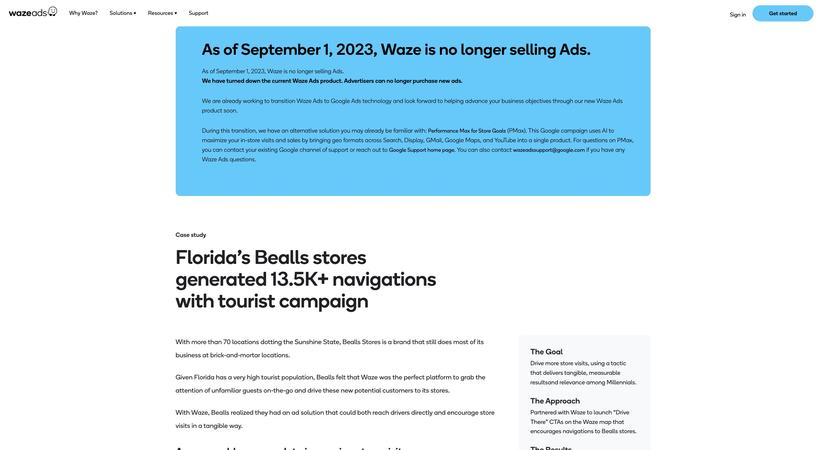 Task type: describe. For each thing, give the bounding box(es) containing it.
longer for as of september 1, 2023, waze is no longer selling ads. we have turned down the current waze ads product. advertisers can no longer purchase new ads.
[[297, 68, 314, 75]]

the for the goal
[[531, 347, 545, 357]]

brand
[[394, 338, 411, 346]]

drive
[[308, 387, 322, 394]]

generated
[[176, 267, 267, 291]]

is for as of september 1, 2023, waze is no longer selling ads. we have turned down the current waze ads product. advertisers can no longer purchase new ads.
[[284, 68, 288, 75]]

as for as of september 1, 2023, waze is no longer selling ads.
[[202, 40, 220, 59]]

had
[[270, 409, 281, 417]]

a inside the drive more store visits, using a tactic that delivers tangible, measurable resultsand relevance among millennials.
[[607, 360, 610, 367]]

during
[[202, 127, 220, 134]]

bealls inside partnered with waze to launch "drive there" ctas on the waze map that encourages navigations to bealls stores.
[[602, 428, 619, 435]]

resources
[[148, 10, 173, 16]]

bealls inside the with more than 70 locations dotting the sunshine state, bealls stores is a brand that still does most of its business at brick-and-mortar locations.
[[343, 338, 361, 346]]

navigations inside partnered with waze to launch "drive there" ctas on the waze map that encourages navigations to bealls stores.
[[563, 428, 594, 435]]

display,
[[405, 137, 425, 144]]

encourages
[[531, 428, 562, 435]]

performance
[[429, 128, 459, 134]]

resultsand
[[531, 379, 559, 386]]

on inside (pmax). this google campaign uses ai to maximize your in-store visits and sales by bringing geo formats across search, display, gmail, google maps, and youtube into a single product. for questions on pmax, you can contact your existing google channel of support or reach out to
[[610, 137, 616, 144]]

product. inside as of september 1, 2023, waze is no longer selling ads. we have turned down the current waze ads product. advertisers can no longer purchase new ads.
[[321, 77, 343, 85]]

of up turned
[[224, 40, 238, 59]]

that inside partnered with waze to launch "drive there" ctas on the waze map that encourages navigations to bealls stores.
[[613, 418, 625, 426]]

if you have any waze ads questions.
[[202, 146, 626, 163]]

study
[[191, 231, 206, 239]]

max
[[460, 128, 470, 134]]

solution inside with waze, bealls realized they had an ad solution that could both reach drivers directly and encourage store visits in a tangible way.
[[301, 409, 324, 417]]

a inside (pmax). this google campaign uses ai to maximize your in-store visits and sales by bringing geo formats across search, display, gmail, google maps, and youtube into a single product. for questions on pmax, you can contact your existing google channel of support or reach out to
[[529, 137, 533, 144]]

we are already working to transition waze ads to google ads technology and look forward to helping advance your business objectives through our new waze ads product soon.
[[202, 97, 623, 114]]

product. inside (pmax). this google campaign uses ai to maximize your in-store visits and sales by bringing geo formats across search, display, gmail, google maps, and youtube into a single product. for questions on pmax, you can contact your existing google channel of support or reach out to
[[551, 137, 572, 144]]

waze inside given florida has a very high tourist population, bealls felt that waze was the perfect platform to grab the attention of unfamiliar guests on-the-go and drive these new potential customers to its stores.
[[361, 373, 378, 381]]

google inside we are already working to transition waze ads to google ads technology and look forward to helping advance your business objectives through our new waze ads product soon.
[[331, 97, 350, 105]]

for
[[472, 128, 478, 134]]

given florida has a very high tourist population, bealls felt that waze was the perfect platform to grab the attention of unfamiliar guests on-the-go and drive these new potential customers to its stores.
[[176, 373, 486, 394]]

the goal
[[531, 347, 563, 357]]

high
[[247, 373, 260, 381]]

ctas
[[550, 418, 564, 426]]

and inside given florida has a very high tourist population, bealls felt that waze was the perfect platform to grab the attention of unfamiliar guests on-the-go and drive these new potential customers to its stores.
[[295, 387, 306, 394]]

of inside the with more than 70 locations dotting the sunshine state, bealls stores is a brand that still does most of its business at brick-and-mortar locations.
[[470, 338, 476, 346]]

brick-
[[210, 351, 227, 359]]

with waze, bealls realized they had an ad solution that could both reach drivers directly and encourage store visits in a tangible way.
[[176, 409, 495, 430]]

delivers
[[544, 369, 564, 377]]

google inside 'google support home page . you can also contact wazeadssupport@google.com'
[[389, 147, 407, 153]]

still
[[427, 338, 437, 346]]

approach
[[546, 396, 581, 406]]

ads inside as of september 1, 2023, waze is no longer selling ads. we have turned down the current waze ads product. advertisers can no longer purchase new ads.
[[309, 77, 319, 85]]

you
[[457, 146, 467, 154]]

(pmax). this google campaign uses ai to maximize your in-store visits and sales by bringing geo formats across search, display, gmail, google maps, and youtube into a single product. for questions on pmax, you can contact your existing google channel of support or reach out to
[[202, 127, 634, 154]]

1 horizontal spatial have
[[268, 127, 280, 134]]

purchase
[[413, 77, 438, 85]]

business inside we are already working to transition waze ads to google ads technology and look forward to helping advance your business objectives through our new waze ads product soon.
[[502, 97, 525, 105]]

launch
[[594, 409, 613, 416]]

selling for as of september 1, 2023, waze is no longer selling ads.
[[510, 40, 557, 59]]

get started
[[770, 10, 798, 16]]

0 vertical spatial an
[[282, 127, 289, 134]]

perfect
[[404, 373, 425, 381]]

google down sales
[[279, 146, 299, 154]]

can inside (pmax). this google campaign uses ai to maximize your in-store visits and sales by bringing geo formats across search, display, gmail, google maps, and youtube into a single product. for questions on pmax, you can contact your existing google channel of support or reach out to
[[213, 146, 223, 154]]

bealls inside with waze, bealls realized they had an ad solution that could both reach drivers directly and encourage store visits in a tangible way.
[[211, 409, 230, 417]]

ad
[[292, 409, 300, 417]]

with for with waze, bealls realized they had an ad solution that could both reach drivers directly and encourage store visits in a tangible way.
[[176, 409, 190, 417]]

way.
[[230, 422, 243, 430]]

you inside (pmax). this google campaign uses ai to maximize your in-store visits and sales by bringing geo formats across search, display, gmail, google maps, and youtube into a single product. for questions on pmax, you can contact your existing google channel of support or reach out to
[[202, 146, 212, 154]]

0 horizontal spatial your
[[229, 137, 240, 144]]

mortar
[[240, 351, 260, 359]]

already inside we are already working to transition waze ads to google ads technology and look forward to helping advance your business objectives through our new waze ads product soon.
[[222, 97, 242, 105]]

your inside we are already working to transition waze ads to google ads technology and look forward to helping advance your business objectives through our new waze ads product soon.
[[490, 97, 501, 105]]

dotting
[[261, 338, 282, 346]]

selling for as of september 1, 2023, waze is no longer selling ads. we have turned down the current waze ads product. advertisers can no longer purchase new ads.
[[315, 68, 332, 75]]

is inside the with more than 70 locations dotting the sunshine state, bealls stores is a brand that still does most of its business at brick-and-mortar locations.
[[382, 338, 387, 346]]

and inside we are already working to transition waze ads to google ads technology and look forward to helping advance your business objectives through our new waze ads product soon.
[[393, 97, 404, 105]]

1 horizontal spatial you
[[341, 127, 351, 134]]

could
[[340, 409, 356, 417]]

has
[[216, 373, 227, 381]]

the inside the with more than 70 locations dotting the sunshine state, bealls stores is a brand that still does most of its business at brick-and-mortar locations.
[[284, 338, 293, 346]]

new inside as of september 1, 2023, waze is no longer selling ads. we have turned down the current waze ads product. advertisers can no longer purchase new ads.
[[439, 77, 451, 85]]

this
[[529, 127, 540, 134]]

waze?
[[82, 10, 98, 16]]

ads. for as of september 1, 2023, waze is no longer selling ads.
[[560, 40, 591, 59]]

forward
[[417, 97, 437, 105]]

store inside with waze, bealls realized they had an ad solution that could both reach drivers directly and encourage store visits in a tangible way.
[[481, 409, 495, 417]]

waze ads logo image
[[9, 7, 57, 16]]

new inside given florida has a very high tourist population, bealls felt that waze was the perfect platform to grab the attention of unfamiliar guests on-the-go and drive these new potential customers to its stores.
[[341, 387, 353, 394]]

in-
[[241, 137, 248, 144]]

2 contact from the left
[[492, 146, 512, 154]]

bealls inside given florida has a very high tourist population, bealls felt that waze was the perfect platform to grab the attention of unfamiliar guests on-the-go and drive these new potential customers to its stores.
[[317, 373, 335, 381]]

visits,
[[575, 360, 590, 367]]

1, for as of september 1, 2023, waze is no longer selling ads. we have turned down the current waze ads product. advertisers can no longer purchase new ads.
[[247, 68, 250, 75]]

tourist inside given florida has a very high tourist population, bealls felt that waze was the perfect platform to grab the attention of unfamiliar guests on-the-go and drive these new potential customers to its stores.
[[261, 373, 280, 381]]

questions.
[[230, 156, 256, 163]]

that inside the with more than 70 locations dotting the sunshine state, bealls stores is a brand that still does most of its business at brick-and-mortar locations.
[[413, 338, 425, 346]]

florida's
[[176, 245, 251, 269]]

1 horizontal spatial your
[[246, 146, 257, 154]]

any
[[616, 146, 626, 154]]

on-
[[264, 387, 274, 394]]

started
[[780, 10, 798, 16]]

0 horizontal spatial support
[[189, 10, 209, 16]]

as of september 1, 2023, waze is no longer selling ads.
[[202, 40, 591, 59]]

soon.
[[224, 107, 238, 114]]

resources link
[[148, 9, 178, 18]]

google support home page . you can also contact wazeadssupport@google.com
[[389, 146, 585, 154]]

search,
[[384, 137, 403, 144]]

a inside with waze, bealls realized they had an ad solution that could both reach drivers directly and encourage store visits in a tangible way.
[[199, 422, 202, 430]]

or
[[350, 146, 355, 154]]

home
[[428, 147, 442, 153]]

may
[[352, 127, 364, 134]]

locations
[[232, 338, 259, 346]]

campaign inside florida's bealls stores generated 13.5k+ navigations with tourist campaign
[[279, 289, 369, 313]]

get
[[770, 10, 779, 16]]

to left grab
[[454, 373, 460, 381]]

customers
[[383, 387, 414, 394]]

unfamiliar
[[212, 387, 241, 394]]

the right was
[[393, 373, 403, 381]]

"drive
[[614, 409, 630, 416]]

youtube
[[495, 137, 517, 144]]

no for as of september 1, 2023, waze is no longer selling ads. we have turned down the current waze ads product. advertisers can no longer purchase new ads.
[[289, 68, 296, 75]]

that inside the drive more store visits, using a tactic that delivers tangible, measurable resultsand relevance among millennials.
[[531, 369, 542, 377]]

bringing
[[310, 137, 331, 144]]

support
[[329, 146, 349, 154]]

sign in
[[731, 12, 747, 18]]

2023, for as of september 1, 2023, waze is no longer selling ads.
[[337, 40, 378, 59]]

store
[[479, 128, 491, 134]]

map
[[600, 418, 612, 426]]

navigations inside florida's bealls stores generated 13.5k+ navigations with tourist campaign
[[333, 267, 437, 291]]

tangible
[[204, 422, 228, 430]]

solutions
[[110, 10, 132, 16]]

reach inside (pmax). this google campaign uses ai to maximize your in-store visits and sales by bringing geo formats across search, display, gmail, google maps, and youtube into a single product. for questions on pmax, you can contact your existing google channel of support or reach out to
[[357, 146, 371, 154]]

into
[[518, 137, 528, 144]]

we inside we are already working to transition waze ads to google ads technology and look forward to helping advance your business objectives through our new waze ads product soon.
[[202, 97, 211, 105]]

2 horizontal spatial can
[[469, 146, 478, 154]]

1 horizontal spatial already
[[365, 127, 384, 134]]

visits inside with waze, bealls realized they had an ad solution that could both reach drivers directly and encourage store visits in a tangible way.
[[176, 422, 190, 430]]

1 horizontal spatial longer
[[395, 77, 412, 85]]

gmail,
[[427, 137, 444, 144]]

case
[[176, 231, 190, 239]]

measurable
[[590, 369, 621, 377]]

pmax,
[[618, 137, 634, 144]]

that inside with waze, bealls realized they had an ad solution that could both reach drivers directly and encourage store visits in a tangible way.
[[326, 409, 338, 417]]

millennials.
[[607, 379, 637, 386]]

transition
[[271, 97, 296, 105]]

you inside if you have any waze ads questions.
[[591, 146, 601, 154]]

the for the approach
[[531, 396, 545, 406]]

florida's bealls stores generated 13.5k+ navigations with tourist campaign
[[176, 245, 437, 313]]

uses
[[590, 127, 601, 134]]

more for store
[[546, 360, 559, 367]]

get started link
[[753, 5, 814, 21]]

sales
[[287, 137, 301, 144]]



Task type: locate. For each thing, give the bounding box(es) containing it.
1 vertical spatial stores.
[[620, 428, 637, 435]]

objectives
[[526, 97, 552, 105]]

there"
[[531, 418, 549, 426]]

navigations
[[333, 267, 437, 291], [563, 428, 594, 435]]

0 vertical spatial with
[[176, 338, 190, 346]]

and right go
[[295, 387, 306, 394]]

with left waze,
[[176, 409, 190, 417]]

2023, for as of september 1, 2023, waze is no longer selling ads. we have turned down the current waze ads product. advertisers can no longer purchase new ads.
[[251, 68, 266, 75]]

no up technology
[[387, 77, 394, 85]]

out
[[373, 146, 381, 154]]

0 horizontal spatial longer
[[297, 68, 314, 75]]

of inside as of september 1, 2023, waze is no longer selling ads. we have turned down the current waze ads product. advertisers can no longer purchase new ads.
[[210, 68, 215, 75]]

support inside 'google support home page . you can also contact wazeadssupport@google.com'
[[408, 147, 427, 153]]

of inside (pmax). this google campaign uses ai to maximize your in-store visits and sales by bringing geo formats across search, display, gmail, google maps, and youtube into a single product. for questions on pmax, you can contact your existing google channel of support or reach out to
[[323, 146, 327, 154]]

to down as of september 1, 2023, waze is no longer selling ads. we have turned down the current waze ads product. advertisers can no longer purchase new ads.
[[324, 97, 330, 105]]

1 we from the top
[[202, 77, 211, 85]]

a inside the with more than 70 locations dotting the sunshine state, bealls stores is a brand that still does most of its business at brick-and-mortar locations.
[[388, 338, 392, 346]]

more inside the with more than 70 locations dotting the sunshine state, bealls stores is a brand that still does most of its business at brick-and-mortar locations.
[[192, 338, 207, 346]]

encourage
[[448, 409, 479, 417]]

1 vertical spatial in
[[192, 422, 197, 430]]

is up purchase
[[425, 40, 436, 59]]

a right into
[[529, 137, 533, 144]]

to left launch
[[588, 409, 593, 416]]

13.5k+
[[271, 267, 329, 291]]

ads. inside as of september 1, 2023, waze is no longer selling ads. we have turned down the current waze ads product. advertisers can no longer purchase new ads.
[[333, 68, 344, 75]]

to down "perfect"
[[415, 387, 421, 394]]

can down maps,
[[469, 146, 478, 154]]

can inside as of september 1, 2023, waze is no longer selling ads. we have turned down the current waze ads product. advertisers can no longer purchase new ads.
[[376, 77, 386, 85]]

0 horizontal spatial 1,
[[247, 68, 250, 75]]

0 vertical spatial campaign
[[562, 127, 588, 134]]

you down maximize
[[202, 146, 212, 154]]

the right "dotting"
[[284, 338, 293, 346]]

new inside we are already working to transition waze ads to google ads technology and look forward to helping advance your business objectives through our new waze ads product soon.
[[585, 97, 596, 105]]

a
[[529, 137, 533, 144], [388, 338, 392, 346], [607, 360, 610, 367], [228, 373, 232, 381], [199, 422, 202, 430]]

an up sales
[[282, 127, 289, 134]]

case study
[[176, 231, 206, 239]]

google down search,
[[389, 147, 407, 153]]

1 horizontal spatial reach
[[373, 409, 390, 417]]

0 horizontal spatial reach
[[357, 146, 371, 154]]

support link
[[189, 9, 209, 18]]

1 vertical spatial 1,
[[247, 68, 250, 75]]

stores.
[[431, 387, 450, 394], [620, 428, 637, 435]]

the approach
[[531, 396, 581, 406]]

0 horizontal spatial business
[[176, 351, 201, 359]]

ads
[[309, 77, 319, 85], [313, 97, 323, 105], [352, 97, 362, 105], [613, 97, 623, 105], [218, 156, 228, 163]]

0 horizontal spatial have
[[212, 77, 225, 85]]

1 horizontal spatial store
[[481, 409, 495, 417]]

you
[[341, 127, 351, 134], [202, 146, 212, 154], [591, 146, 601, 154]]

campaign inside (pmax). this google campaign uses ai to maximize your in-store visits and sales by bringing geo formats across search, display, gmail, google maps, and youtube into a single product. for questions on pmax, you can contact your existing google channel of support or reach out to
[[562, 127, 588, 134]]

google support home page link
[[389, 147, 455, 153]]

can down maximize
[[213, 146, 223, 154]]

the inside partnered with waze to launch "drive there" ctas on the waze map that encourages navigations to bealls stores.
[[573, 418, 582, 426]]

with
[[176, 289, 214, 313], [559, 409, 570, 416]]

ads.
[[560, 40, 591, 59], [333, 68, 344, 75]]

1 vertical spatial september
[[216, 68, 245, 75]]

tourist inside florida's bealls stores generated 13.5k+ navigations with tourist campaign
[[218, 289, 275, 313]]

the right grab
[[476, 373, 486, 381]]

of down bringing
[[323, 146, 327, 154]]

its right most
[[477, 338, 484, 346]]

1 horizontal spatial more
[[546, 360, 559, 367]]

solution
[[319, 127, 340, 134], [301, 409, 324, 417]]

2 horizontal spatial you
[[591, 146, 601, 154]]

1 horizontal spatial in
[[743, 12, 747, 18]]

1 horizontal spatial no
[[387, 77, 394, 85]]

0 vertical spatial as
[[202, 40, 220, 59]]

look
[[405, 97, 416, 105]]

more up at
[[192, 338, 207, 346]]

on up 'any'
[[610, 137, 616, 144]]

0 horizontal spatial can
[[213, 146, 223, 154]]

its inside given florida has a very high tourist population, bealls felt that waze was the perfect platform to grab the attention of unfamiliar guests on-the-go and drive these new potential customers to its stores.
[[423, 387, 430, 394]]

already up soon.
[[222, 97, 242, 105]]

1 vertical spatial navigations
[[563, 428, 594, 435]]

selling inside as of september 1, 2023, waze is no longer selling ads. we have turned down the current waze ads product. advertisers can no longer purchase new ads.
[[315, 68, 332, 75]]

waze,
[[191, 409, 210, 417]]

1, for as of september 1, 2023, waze is no longer selling ads.
[[324, 40, 333, 59]]

product. up wazeadssupport@google.com link
[[551, 137, 572, 144]]

bealls inside florida's bealls stores generated 13.5k+ navigations with tourist campaign
[[255, 245, 309, 269]]

in inside with waze, bealls realized they had an ad solution that could both reach drivers directly and encourage store visits in a tangible way.
[[192, 422, 197, 430]]

0 vertical spatial have
[[212, 77, 225, 85]]

its inside the with more than 70 locations dotting the sunshine state, bealls stores is a brand that still does most of its business at brick-and-mortar locations.
[[477, 338, 484, 346]]

0 vertical spatial reach
[[357, 146, 371, 154]]

stores
[[313, 245, 367, 269]]

1 with from the top
[[176, 338, 190, 346]]

1, inside as of september 1, 2023, waze is no longer selling ads. we have turned down the current waze ads product. advertisers can no longer purchase new ads.
[[247, 68, 250, 75]]

1 horizontal spatial on
[[610, 137, 616, 144]]

google down as of september 1, 2023, waze is no longer selling ads. we have turned down the current waze ads product. advertisers can no longer purchase new ads.
[[331, 97, 350, 105]]

stores. down platform
[[431, 387, 450, 394]]

1 vertical spatial have
[[268, 127, 280, 134]]

2 with from the top
[[176, 409, 190, 417]]

no for as of september 1, 2023, waze is no longer selling ads.
[[440, 40, 458, 59]]

0 vertical spatial solution
[[319, 127, 340, 134]]

store inside (pmax). this google campaign uses ai to maximize your in-store visits and sales by bringing geo formats across search, display, gmail, google maps, and youtube into a single product. for questions on pmax, you can contact your existing google channel of support or reach out to
[[248, 137, 260, 144]]

to
[[265, 97, 270, 105], [324, 97, 330, 105], [438, 97, 443, 105], [609, 127, 615, 134], [383, 146, 388, 154], [454, 373, 460, 381], [415, 387, 421, 394], [588, 409, 593, 416], [596, 428, 601, 435]]

more up delivers
[[546, 360, 559, 367]]

visits inside (pmax). this google campaign uses ai to maximize your in-store visits and sales by bringing geo formats across search, display, gmail, google maps, and youtube into a single product. for questions on pmax, you can contact your existing google channel of support or reach out to
[[262, 137, 274, 144]]

to down map
[[596, 428, 601, 435]]

0 horizontal spatial navigations
[[333, 267, 437, 291]]

1 horizontal spatial support
[[408, 147, 427, 153]]

product.
[[321, 77, 343, 85], [551, 137, 572, 144]]

0 horizontal spatial 2023,
[[251, 68, 266, 75]]

1 horizontal spatial 2023,
[[337, 40, 378, 59]]

1 contact from the left
[[224, 146, 244, 154]]

the up partnered
[[531, 396, 545, 406]]

in inside sign in link
[[743, 12, 747, 18]]

and left the look
[[393, 97, 404, 105]]

is for as of september 1, 2023, waze is no longer selling ads.
[[425, 40, 436, 59]]

0 vertical spatial september
[[241, 40, 321, 59]]

1 vertical spatial selling
[[315, 68, 332, 75]]

1 horizontal spatial selling
[[510, 40, 557, 59]]

1 as from the top
[[202, 40, 220, 59]]

reach inside with waze, bealls realized they had an ad solution that could both reach drivers directly and encourage store visits in a tangible way.
[[373, 409, 390, 417]]

1,
[[324, 40, 333, 59], [247, 68, 250, 75]]

no
[[440, 40, 458, 59], [289, 68, 296, 75], [387, 77, 394, 85]]

1 horizontal spatial 1,
[[324, 40, 333, 59]]

2 vertical spatial no
[[387, 77, 394, 85]]

tangible,
[[565, 369, 588, 377]]

1 vertical spatial solution
[[301, 409, 324, 417]]

1 horizontal spatial contact
[[492, 146, 512, 154]]

in right sign
[[743, 12, 747, 18]]

1 vertical spatial with
[[559, 409, 570, 416]]

to right working
[[265, 97, 270, 105]]

the up drive
[[531, 347, 545, 357]]

2 horizontal spatial new
[[585, 97, 596, 105]]

0 horizontal spatial visits
[[176, 422, 190, 430]]

2023, up advertisers
[[337, 40, 378, 59]]

0 horizontal spatial with
[[176, 289, 214, 313]]

ads inside if you have any waze ads questions.
[[218, 156, 228, 163]]

no up current
[[289, 68, 296, 75]]

1 horizontal spatial new
[[439, 77, 451, 85]]

than
[[208, 338, 222, 346]]

0 horizontal spatial is
[[284, 68, 288, 75]]

your left in-
[[229, 137, 240, 144]]

and inside with waze, bealls realized they had an ad solution that could both reach drivers directly and encourage store visits in a tangible way.
[[435, 409, 446, 417]]

an inside with waze, bealls realized they had an ad solution that could both reach drivers directly and encourage store visits in a tangible way.
[[283, 409, 290, 417]]

1 vertical spatial campaign
[[279, 289, 369, 313]]

longer for as of september 1, 2023, waze is no longer selling ads.
[[461, 40, 507, 59]]

visits left tangible
[[176, 422, 190, 430]]

2 the from the top
[[531, 396, 545, 406]]

with:
[[415, 127, 427, 134]]

and up 'google support home page . you can also contact wazeadssupport@google.com'
[[483, 137, 494, 144]]

september for as of september 1, 2023, waze is no longer selling ads. we have turned down the current waze ads product. advertisers can no longer purchase new ads.
[[216, 68, 245, 75]]

with left than in the bottom of the page
[[176, 338, 190, 346]]

business left at
[[176, 351, 201, 359]]

1 vertical spatial reach
[[373, 409, 390, 417]]

contact inside (pmax). this google campaign uses ai to maximize your in-store visits and sales by bringing geo formats across search, display, gmail, google maps, and youtube into a single product. for questions on pmax, you can contact your existing google channel of support or reach out to
[[224, 146, 244, 154]]

0 vertical spatial navigations
[[333, 267, 437, 291]]

that inside given florida has a very high tourist population, bealls felt that waze was the perfect platform to grab the attention of unfamiliar guests on-the-go and drive these new potential customers to its stores.
[[347, 373, 360, 381]]

and left sales
[[276, 137, 286, 144]]

for
[[574, 137, 582, 144]]

ads. for as of september 1, 2023, waze is no longer selling ads. we have turned down the current waze ads product. advertisers can no longer purchase new ads.
[[333, 68, 344, 75]]

more for than
[[192, 338, 207, 346]]

of right most
[[470, 338, 476, 346]]

google up the single
[[541, 127, 560, 134]]

waze inside if you have any waze ads questions.
[[202, 156, 217, 163]]

2 as from the top
[[202, 68, 209, 75]]

0 vertical spatial visits
[[262, 137, 274, 144]]

its down "perfect"
[[423, 387, 430, 394]]

september
[[241, 40, 321, 59], [216, 68, 245, 75]]

1 vertical spatial support
[[408, 147, 427, 153]]

0 vertical spatial in
[[743, 12, 747, 18]]

0 vertical spatial is
[[425, 40, 436, 59]]

have right "we"
[[268, 127, 280, 134]]

1 horizontal spatial business
[[502, 97, 525, 105]]

1 vertical spatial we
[[202, 97, 211, 105]]

an left ad
[[283, 409, 290, 417]]

2023,
[[337, 40, 378, 59], [251, 68, 266, 75]]

1 horizontal spatial can
[[376, 77, 386, 85]]

0 vertical spatial tourist
[[218, 289, 275, 313]]

already up across
[[365, 127, 384, 134]]

that down drive
[[531, 369, 542, 377]]

of up are on the top of the page
[[210, 68, 215, 75]]

a up measurable
[[607, 360, 610, 367]]

0 vertical spatial longer
[[461, 40, 507, 59]]

as for as of september 1, 2023, waze is no longer selling ads. we have turned down the current waze ads product. advertisers can no longer purchase new ads.
[[202, 68, 209, 75]]

using
[[591, 360, 605, 367]]

2 vertical spatial your
[[246, 146, 257, 154]]

1 vertical spatial more
[[546, 360, 559, 367]]

new down felt
[[341, 387, 353, 394]]

existing
[[258, 146, 278, 154]]

among
[[587, 379, 606, 386]]

google up . at the right top
[[445, 137, 464, 144]]

0 vertical spatial 2023,
[[337, 40, 378, 59]]

they
[[255, 409, 268, 417]]

on inside partnered with waze to launch "drive there" ctas on the waze map that encourages navigations to bealls stores.
[[565, 418, 572, 426]]

no up ads.
[[440, 40, 458, 59]]

with more than 70 locations dotting the sunshine state, bealls stores is a brand that still does most of its business at brick-and-mortar locations.
[[176, 338, 484, 359]]

and-
[[227, 351, 240, 359]]

and right directly
[[435, 409, 446, 417]]

store right encourage
[[481, 409, 495, 417]]

drive more store visits, using a tactic that delivers tangible, measurable resultsand relevance among millennials.
[[531, 360, 637, 386]]

its
[[477, 338, 484, 346], [423, 387, 430, 394]]

0 vertical spatial support
[[189, 10, 209, 16]]

0 horizontal spatial stores.
[[431, 387, 450, 394]]

.
[[455, 146, 456, 154]]

1 vertical spatial the
[[531, 396, 545, 406]]

business inside the with more than 70 locations dotting the sunshine state, bealls stores is a brand that still does most of its business at brick-and-mortar locations.
[[176, 351, 201, 359]]

we left turned
[[202, 77, 211, 85]]

2023, inside as of september 1, 2023, waze is no longer selling ads. we have turned down the current waze ads product. advertisers can no longer purchase new ads.
[[251, 68, 266, 75]]

0 horizontal spatial on
[[565, 418, 572, 426]]

familiar
[[394, 127, 413, 134]]

2 horizontal spatial no
[[440, 40, 458, 59]]

1 the from the top
[[531, 347, 545, 357]]

platform
[[427, 373, 452, 381]]

store inside the drive more store visits, using a tactic that delivers tangible, measurable resultsand relevance among millennials.
[[561, 360, 574, 367]]

stores. down "drive on the right bottom of page
[[620, 428, 637, 435]]

locations.
[[262, 351, 290, 359]]

to left helping
[[438, 97, 443, 105]]

new left ads.
[[439, 77, 451, 85]]

contact down youtube
[[492, 146, 512, 154]]

september up current
[[241, 40, 321, 59]]

new right our at the top right of page
[[585, 97, 596, 105]]

0 vertical spatial business
[[502, 97, 525, 105]]

0 horizontal spatial product.
[[321, 77, 343, 85]]

1 vertical spatial store
[[561, 360, 574, 367]]

0 vertical spatial already
[[222, 97, 242, 105]]

stores. inside given florida has a very high tourist population, bealls felt that waze was the perfect platform to grab the attention of unfamiliar guests on-the-go and drive these new potential customers to its stores.
[[431, 387, 450, 394]]

tactic
[[612, 360, 627, 367]]

0 horizontal spatial you
[[202, 146, 212, 154]]

a down waze,
[[199, 422, 202, 430]]

very
[[234, 373, 246, 381]]

with for with more than 70 locations dotting the sunshine state, bealls stores is a brand that still does most of its business at brick-and-mortar locations.
[[176, 338, 190, 346]]

with inside partnered with waze to launch "drive there" ctas on the waze map that encourages navigations to bealls stores.
[[559, 409, 570, 416]]

an
[[282, 127, 289, 134], [283, 409, 290, 417]]

maximize
[[202, 137, 227, 144]]

september for as of september 1, 2023, waze is no longer selling ads.
[[241, 40, 321, 59]]

solution right ad
[[301, 409, 324, 417]]

sign
[[731, 12, 741, 18]]

the right ctas
[[573, 418, 582, 426]]

0 vertical spatial selling
[[510, 40, 557, 59]]

product. left advertisers
[[321, 77, 343, 85]]

1 horizontal spatial stores.
[[620, 428, 637, 435]]

1 vertical spatial 2023,
[[251, 68, 266, 75]]

is up current
[[284, 68, 288, 75]]

with inside florida's bealls stores generated 13.5k+ navigations with tourist campaign
[[176, 289, 214, 313]]

as inside as of september 1, 2023, waze is no longer selling ads. we have turned down the current waze ads product. advertisers can no longer purchase new ads.
[[202, 68, 209, 75]]

2 vertical spatial longer
[[395, 77, 412, 85]]

in down waze,
[[192, 422, 197, 430]]

1 vertical spatial already
[[365, 127, 384, 134]]

stores. inside partnered with waze to launch "drive there" ctas on the waze map that encourages navigations to bealls stores.
[[620, 428, 637, 435]]

to right out
[[383, 146, 388, 154]]

have left turned
[[212, 77, 225, 85]]

this
[[221, 127, 230, 134]]

0 horizontal spatial new
[[341, 387, 353, 394]]

store up tangible,
[[561, 360, 574, 367]]

1 vertical spatial longer
[[297, 68, 314, 75]]

2023, up down
[[251, 68, 266, 75]]

1 vertical spatial new
[[585, 97, 596, 105]]

2 vertical spatial store
[[481, 409, 495, 417]]

1, up as of september 1, 2023, waze is no longer selling ads. we have turned down the current waze ads product. advertisers can no longer purchase new ads.
[[324, 40, 333, 59]]

go
[[286, 387, 293, 394]]

with inside the with more than 70 locations dotting the sunshine state, bealls stores is a brand that still does most of its business at brick-and-mortar locations.
[[176, 338, 190, 346]]

we
[[259, 127, 266, 134]]

store down "we"
[[248, 137, 260, 144]]

formats
[[344, 137, 364, 144]]

turned
[[227, 77, 245, 85]]

september inside as of september 1, 2023, waze is no longer selling ads. we have turned down the current waze ads product. advertisers can no longer purchase new ads.
[[216, 68, 245, 75]]

that left still at the right bottom
[[413, 338, 425, 346]]

to right ai
[[609, 127, 615, 134]]

have inside if you have any waze ads questions.
[[602, 146, 615, 154]]

business left objectives
[[502, 97, 525, 105]]

have
[[212, 77, 225, 85], [268, 127, 280, 134], [602, 146, 615, 154]]

0 horizontal spatial ads.
[[333, 68, 344, 75]]

you left may
[[341, 127, 351, 134]]

have left 'any'
[[602, 146, 615, 154]]

sunshine
[[295, 338, 322, 346]]

contact up questions.
[[224, 146, 244, 154]]

waze
[[381, 40, 422, 59], [268, 68, 283, 75], [293, 77, 308, 85], [297, 97, 312, 105], [597, 97, 612, 105], [202, 156, 217, 163], [361, 373, 378, 381], [571, 409, 586, 416], [584, 418, 599, 426]]

tourist
[[218, 289, 275, 313], [261, 373, 280, 381]]

reach right both
[[373, 409, 390, 417]]

you right if
[[591, 146, 601, 154]]

reach right or
[[357, 146, 371, 154]]

0 vertical spatial your
[[490, 97, 501, 105]]

have inside as of september 1, 2023, waze is no longer selling ads. we have turned down the current waze ads product. advertisers can no longer purchase new ads.
[[212, 77, 225, 85]]

with inside with waze, bealls realized they had an ad solution that could both reach drivers directly and encourage store visits in a tangible way.
[[176, 409, 190, 417]]

is right the stores
[[382, 338, 387, 346]]

questions
[[583, 137, 608, 144]]

0 vertical spatial stores.
[[431, 387, 450, 394]]

0 horizontal spatial no
[[289, 68, 296, 75]]

ads.
[[452, 77, 463, 85]]

on
[[610, 137, 616, 144], [565, 418, 572, 426]]

2 horizontal spatial store
[[561, 360, 574, 367]]

our
[[575, 97, 583, 105]]

your down in-
[[246, 146, 257, 154]]

we inside as of september 1, 2023, waze is no longer selling ads. we have turned down the current waze ads product. advertisers can no longer purchase new ads.
[[202, 77, 211, 85]]

longer
[[461, 40, 507, 59], [297, 68, 314, 75], [395, 77, 412, 85]]

are
[[213, 97, 221, 105]]

that left the could
[[326, 409, 338, 417]]

70
[[224, 338, 231, 346]]

2 horizontal spatial longer
[[461, 40, 507, 59]]

transition,
[[232, 127, 257, 134]]

0 horizontal spatial in
[[192, 422, 197, 430]]

1 vertical spatial ads.
[[333, 68, 344, 75]]

0 horizontal spatial already
[[222, 97, 242, 105]]

that right felt
[[347, 373, 360, 381]]

0 vertical spatial product.
[[321, 77, 343, 85]]

can up technology
[[376, 77, 386, 85]]

performance max for store goals link
[[429, 128, 506, 134]]

is inside as of september 1, 2023, waze is no longer selling ads. we have turned down the current waze ads product. advertisers can no longer purchase new ads.
[[284, 68, 288, 75]]

1 vertical spatial no
[[289, 68, 296, 75]]

a left brand
[[388, 338, 392, 346]]

visits up "existing"
[[262, 137, 274, 144]]

on right ctas
[[565, 418, 572, 426]]

september up turned
[[216, 68, 245, 75]]

alternative
[[290, 127, 318, 134]]

be
[[386, 127, 392, 134]]

1 vertical spatial visits
[[176, 422, 190, 430]]

solution up geo
[[319, 127, 340, 134]]

wazeadssupport@google.com link
[[514, 147, 585, 153]]

1 vertical spatial product.
[[551, 137, 572, 144]]

florida
[[194, 373, 215, 381]]

your right advance
[[490, 97, 501, 105]]

goals
[[493, 128, 506, 134]]

product
[[202, 107, 222, 114]]

that down "drive on the right bottom of page
[[613, 418, 625, 426]]

the right down
[[262, 77, 271, 85]]

of inside given florida has a very high tourist population, bealls felt that waze was the perfect platform to grab the attention of unfamiliar guests on-the-go and drive these new potential customers to its stores.
[[205, 387, 210, 394]]

a inside given florida has a very high tourist population, bealls felt that waze was the perfect platform to grab the attention of unfamiliar guests on-the-go and drive these new potential customers to its stores.
[[228, 373, 232, 381]]

population,
[[282, 373, 315, 381]]

1, up down
[[247, 68, 250, 75]]

working
[[243, 97, 263, 105]]

1 vertical spatial as
[[202, 68, 209, 75]]

more inside the drive more store visits, using a tactic that delivers tangible, measurable resultsand relevance among millennials.
[[546, 360, 559, 367]]

1 horizontal spatial product.
[[551, 137, 572, 144]]

a right "has"
[[228, 373, 232, 381]]

1 horizontal spatial its
[[477, 338, 484, 346]]

campaign
[[562, 127, 588, 134], [279, 289, 369, 313]]

1 horizontal spatial navigations
[[563, 428, 594, 435]]

2 we from the top
[[202, 97, 211, 105]]

0 vertical spatial with
[[176, 289, 214, 313]]

the inside as of september 1, 2023, waze is no longer selling ads. we have turned down the current waze ads product. advertisers can no longer purchase new ads.
[[262, 77, 271, 85]]

we left are on the top of the page
[[202, 97, 211, 105]]



Task type: vqa. For each thing, say whether or not it's contained in the screenshot.
and within We are already working to transition Waze Ads to Google Ads technology and look forward to helping advance your business objectives through our new Waze Ads product soon.
yes



